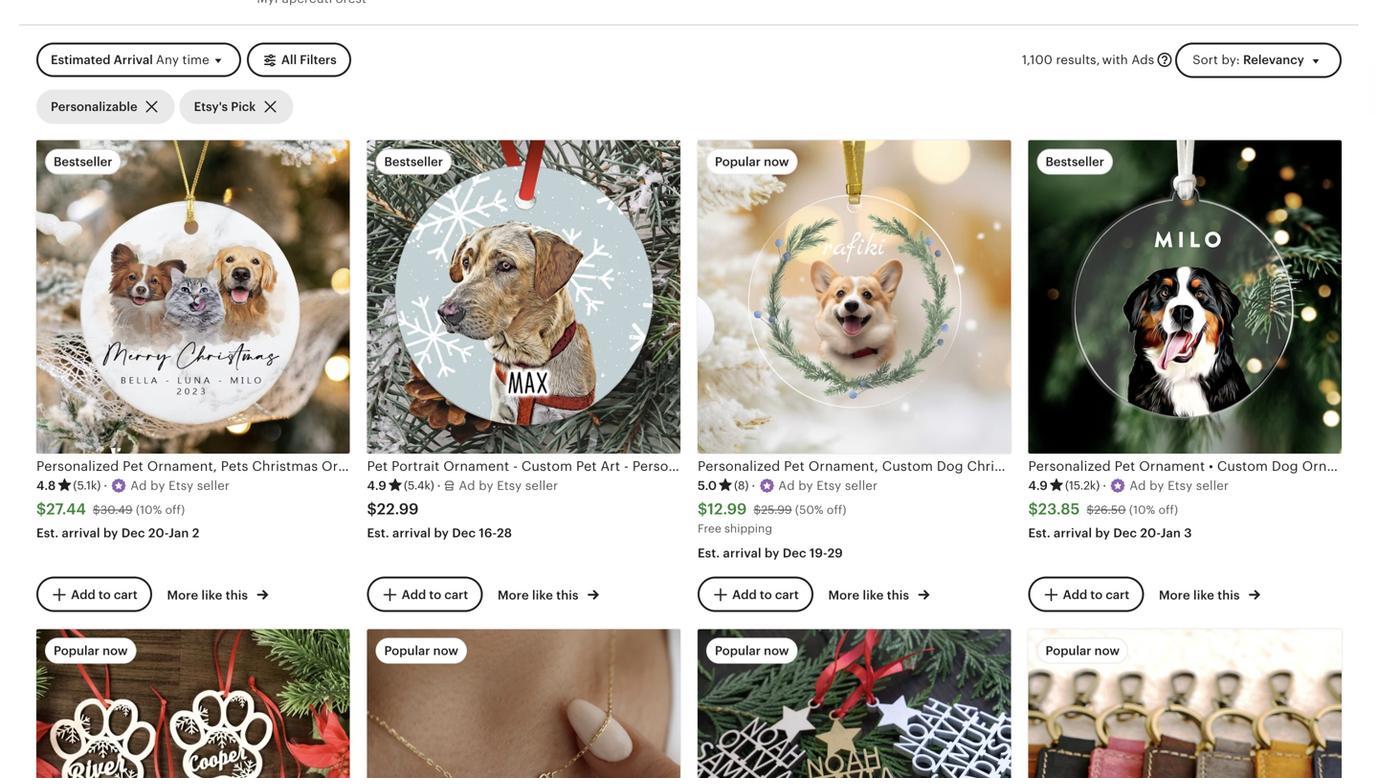 Task type: describe. For each thing, give the bounding box(es) containing it.
more like this link for 23.85
[[1159, 584, 1261, 604]]

more like this link for 27.44
[[167, 584, 268, 604]]

est. arrival by dec 19-29
[[698, 546, 843, 561]]

est. arrival by dec 20-jan 2
[[36, 526, 200, 541]]

bestseller for 23.85
[[1046, 155, 1105, 169]]

off) for 23.85
[[1159, 503, 1179, 516]]

1 popular now link from the left
[[36, 629, 350, 778]]

· for 27.44
[[104, 479, 107, 493]]

by inside the $ 22.99 est. arrival by dec 16-28
[[434, 526, 449, 541]]

sort
[[1193, 52, 1219, 67]]

now for dog name necklace | personalized dog ears necklace | custom pet jewelry | pet name necklace | pet memorial gift, gift for her,christmas gift image product video element
[[433, 644, 459, 658]]

2 popular now link from the left
[[367, 629, 681, 778]]

results,
[[1056, 52, 1101, 67]]

this for 12.99
[[887, 588, 910, 602]]

off) for 27.44
[[165, 503, 185, 516]]

by for est. arrival by dec 20-jan 3
[[1096, 526, 1111, 541]]

to for 12.99
[[760, 588, 772, 602]]

dec inside the $ 22.99 est. arrival by dec 16-28
[[452, 526, 476, 541]]

to for 27.44
[[98, 588, 111, 602]]

personalized dog paw ornament | custom pet christmas ornament | animal 2023 ornament image
[[36, 629, 350, 778]]

(15.2k)
[[1065, 479, 1100, 492]]

sort by: relevancy
[[1193, 52, 1305, 67]]

2 more like this from the left
[[498, 588, 582, 602]]

cart for 23.85
[[1106, 588, 1130, 602]]

26.50
[[1094, 503, 1126, 516]]

$ 12.99 $ 25.99 (50% off) free shipping
[[698, 501, 847, 535]]

27.44
[[46, 501, 86, 518]]

by for est. arrival by dec 19-29
[[765, 546, 780, 561]]

(5.1k)
[[73, 479, 101, 492]]

20- for 27.44
[[148, 526, 169, 541]]

time
[[182, 53, 209, 67]]

dog name necklace | personalized dog ears necklace | custom pet jewelry | pet name necklace | pet memorial gift, gift for her,christmas gift image
[[367, 629, 681, 778]]

2 add to cart button from the left
[[367, 577, 483, 612]]

like for 12.99
[[863, 588, 884, 602]]

add to cart button for 27.44
[[36, 577, 152, 612]]

4.9 for dec 20-jan 3
[[1029, 479, 1048, 493]]

free
[[698, 522, 722, 535]]

etsy's
[[194, 99, 228, 114]]

23.85
[[1038, 501, 1080, 518]]

any
[[156, 53, 179, 67]]

arrival inside the $ 22.99 est. arrival by dec 16-28
[[393, 526, 431, 541]]

product video element for dog name necklace | personalized dog ears necklace | custom pet jewelry | pet name necklace | pet memorial gift, gift for her,christmas gift image
[[367, 629, 681, 778]]

4.9 for dec 16-28
[[367, 479, 387, 493]]

2 more from the left
[[498, 588, 529, 602]]

4.8
[[36, 479, 56, 493]]

$ inside the $ 22.99 est. arrival by dec 16-28
[[367, 501, 377, 518]]

(50%
[[795, 503, 824, 516]]

etsy's pick
[[194, 99, 256, 114]]

est. inside the $ 22.99 est. arrival by dec 16-28
[[367, 526, 389, 541]]

(8)
[[734, 479, 749, 492]]

more for 12.99
[[829, 588, 860, 602]]

3
[[1184, 526, 1192, 541]]

personalized pet ornament, custom dog christmas ornament, pet ornament using photo, cat christmas photo ornament, pet portrait name gift image
[[698, 140, 1011, 454]]

$ inside $ 23.85 $ 26.50 (10% off)
[[1087, 503, 1094, 516]]

off) for 12.99
[[827, 503, 847, 516]]

1,100
[[1022, 52, 1053, 67]]

now for product video element for personalized dog paw ornament | custom pet christmas ornament | animal 2023 ornament 'image'
[[103, 644, 128, 658]]

more like this for 12.99
[[829, 588, 913, 602]]

family christmas ornament - personalized ornament with names - christmas tree ornament image
[[698, 629, 1011, 778]]

16-
[[479, 526, 497, 541]]

estimated arrival any time
[[51, 53, 209, 67]]

with ads
[[1102, 52, 1155, 67]]

12.99
[[708, 501, 747, 518]]

25.99
[[761, 503, 792, 516]]

filters
[[300, 53, 337, 67]]

arrival
[[114, 53, 153, 67]]

estimated
[[51, 53, 111, 67]]

product video element for personalized dog paw ornament | custom pet christmas ornament | animal 2023 ornament 'image'
[[36, 629, 350, 778]]

arrival for est. arrival by dec 19-29
[[723, 546, 762, 561]]

$ 22.99 est. arrival by dec 16-28
[[367, 501, 512, 541]]

personalized pet ornament • custom dog ornament • gifts for pet lovers • christmas ornament • christmas gifts • ppo02 image
[[1029, 140, 1342, 454]]

shipping
[[725, 522, 773, 535]]

this for 27.44
[[226, 588, 248, 602]]

cart for 27.44
[[114, 588, 138, 602]]

custom dog owner gift ideas, xmas gift, genuine leather keyring, leather keychain, pet portrait,dog owner, dog mom, dog dad,custom pet photo image
[[1029, 629, 1342, 778]]

2 bestseller from the left
[[384, 155, 443, 169]]



Task type: vqa. For each thing, say whether or not it's contained in the screenshot.
celebrating
no



Task type: locate. For each thing, give the bounding box(es) containing it.
(10% for 23.85
[[1130, 503, 1156, 516]]

1 · from the left
[[104, 479, 107, 493]]

3 product video element from the left
[[1029, 629, 1342, 778]]

jan for 23.85
[[1161, 526, 1181, 541]]

popular for dog name necklace | personalized dog ears necklace | custom pet jewelry | pet name necklace | pet memorial gift, gift for her,christmas gift image
[[384, 644, 430, 658]]

add to cart down the est. arrival by dec 19-29
[[732, 588, 799, 602]]

this for 23.85
[[1218, 588, 1240, 602]]

0 horizontal spatial off)
[[165, 503, 185, 516]]

20- left 3
[[1141, 526, 1161, 541]]

3 off) from the left
[[1159, 503, 1179, 516]]

by for est. arrival by dec 20-jan 2
[[103, 526, 118, 541]]

4.9
[[367, 479, 387, 493], [1029, 479, 1048, 493]]

2 horizontal spatial bestseller
[[1046, 155, 1105, 169]]

· right (5.4k)
[[437, 479, 441, 493]]

by
[[103, 526, 118, 541], [434, 526, 449, 541], [1096, 526, 1111, 541], [765, 546, 780, 561]]

jan left 3
[[1161, 526, 1181, 541]]

this
[[226, 588, 248, 602], [556, 588, 579, 602], [887, 588, 910, 602], [1218, 588, 1240, 602]]

$ inside $ 27.44 $ 30.49 (10% off)
[[93, 503, 100, 516]]

·
[[104, 479, 107, 493], [437, 479, 441, 493], [752, 479, 756, 493], [1103, 479, 1107, 493]]

cart
[[114, 588, 138, 602], [445, 588, 468, 602], [775, 588, 799, 602], [1106, 588, 1130, 602]]

popular now link
[[36, 629, 350, 778], [367, 629, 681, 778], [698, 629, 1011, 778], [1029, 629, 1342, 778]]

arrival down 22.99
[[393, 526, 431, 541]]

1 horizontal spatial 4.9
[[1029, 479, 1048, 493]]

19-
[[810, 546, 828, 561]]

add for 23.85
[[1063, 588, 1088, 602]]

now for product video element related to custom dog owner gift ideas, xmas gift, genuine leather keyring, leather keychain, pet portrait,dog owner, dog mom, dog dad,custom pet photo
[[1095, 644, 1120, 658]]

3 add to cart button from the left
[[698, 577, 813, 612]]

22.99
[[377, 501, 419, 518]]

1 add to cart button from the left
[[36, 577, 152, 612]]

dec down "26.50"
[[1114, 526, 1137, 541]]

more like this down 28
[[498, 588, 582, 602]]

$ 27.44 $ 30.49 (10% off)
[[36, 501, 185, 518]]

20- left 2
[[148, 526, 169, 541]]

3 add from the left
[[732, 588, 757, 602]]

2 jan from the left
[[1161, 526, 1181, 541]]

2 to from the left
[[429, 588, 442, 602]]

3 more like this from the left
[[829, 588, 913, 602]]

1 horizontal spatial 20-
[[1141, 526, 1161, 541]]

1 more like this from the left
[[167, 588, 251, 602]]

off) right 30.49
[[165, 503, 185, 516]]

to
[[98, 588, 111, 602], [429, 588, 442, 602], [760, 588, 772, 602], [1091, 588, 1103, 602]]

popular now
[[715, 155, 789, 169], [54, 644, 128, 658], [384, 644, 459, 658], [715, 644, 789, 658], [1046, 644, 1120, 658]]

by down $ 23.85 $ 26.50 (10% off)
[[1096, 526, 1111, 541]]

more like this link down 3
[[1159, 584, 1261, 604]]

more like this down 3
[[1159, 588, 1243, 602]]

(10% right 30.49
[[136, 503, 162, 516]]

est.
[[36, 526, 59, 541], [367, 526, 389, 541], [1029, 526, 1051, 541], [698, 546, 720, 561]]

0 horizontal spatial 20-
[[148, 526, 169, 541]]

2 more like this link from the left
[[498, 584, 599, 604]]

dec for est. arrival by dec 20-jan 3
[[1114, 526, 1137, 541]]

to down the est. arrival by dec 19-29
[[760, 588, 772, 602]]

add to cart button
[[36, 577, 152, 612], [367, 577, 483, 612], [698, 577, 813, 612], [1029, 577, 1144, 612]]

(10% right "26.50"
[[1130, 503, 1156, 516]]

3 this from the left
[[887, 588, 910, 602]]

cart down est. arrival by dec 20-jan 3
[[1106, 588, 1130, 602]]

arrival for est. arrival by dec 20-jan 3
[[1054, 526, 1092, 541]]

to down the $ 22.99 est. arrival by dec 16-28
[[429, 588, 442, 602]]

1 more like this link from the left
[[167, 584, 268, 604]]

· for 12.99
[[752, 479, 756, 493]]

add to cart
[[71, 588, 138, 602], [402, 588, 468, 602], [732, 588, 799, 602], [1063, 588, 1130, 602]]

3 more from the left
[[829, 588, 860, 602]]

3 like from the left
[[863, 588, 884, 602]]

4 to from the left
[[1091, 588, 1103, 602]]

dec
[[121, 526, 145, 541], [452, 526, 476, 541], [1114, 526, 1137, 541], [783, 546, 807, 561]]

to down est. arrival by dec 20-jan 2
[[98, 588, 111, 602]]

by down $ 27.44 $ 30.49 (10% off)
[[103, 526, 118, 541]]

3 popular now link from the left
[[698, 629, 1011, 778]]

2 · from the left
[[437, 479, 441, 493]]

1 (10% from the left
[[136, 503, 162, 516]]

by:
[[1222, 52, 1240, 67]]

more like this link
[[167, 584, 268, 604], [498, 584, 599, 604], [829, 584, 930, 604], [1159, 584, 1261, 604]]

more like this for 23.85
[[1159, 588, 1243, 602]]

· right (15.2k)
[[1103, 479, 1107, 493]]

arrival
[[62, 526, 100, 541], [393, 526, 431, 541], [1054, 526, 1092, 541], [723, 546, 762, 561]]

2 (10% from the left
[[1130, 503, 1156, 516]]

like for 27.44
[[201, 588, 223, 602]]

cart for 12.99
[[775, 588, 799, 602]]

dec left 19- at the bottom right
[[783, 546, 807, 561]]

· right (8) on the right
[[752, 479, 756, 493]]

like for 23.85
[[1194, 588, 1215, 602]]

2 20- from the left
[[1141, 526, 1161, 541]]

product video element for custom dog owner gift ideas, xmas gift, genuine leather keyring, leather keychain, pet portrait,dog owner, dog mom, dog dad,custom pet photo
[[1029, 629, 1342, 778]]

1 like from the left
[[201, 588, 223, 602]]

est. arrival by dec 20-jan 3
[[1029, 526, 1192, 541]]

29
[[828, 546, 843, 561]]

popular for personalized dog paw ornament | custom pet christmas ornament | animal 2023 ornament 'image'
[[54, 644, 100, 658]]

jan left 2
[[169, 526, 189, 541]]

relevancy
[[1243, 52, 1305, 67]]

4 add to cart button from the left
[[1029, 577, 1144, 612]]

· right (5.1k)
[[104, 479, 107, 493]]

3 add to cart from the left
[[732, 588, 799, 602]]

all filters button
[[247, 43, 351, 77]]

more down "29"
[[829, 588, 860, 602]]

30.49
[[100, 503, 133, 516]]

more for 23.85
[[1159, 588, 1191, 602]]

dec for est. arrival by dec 19-29
[[783, 546, 807, 561]]

3 to from the left
[[760, 588, 772, 602]]

1 horizontal spatial product video element
[[367, 629, 681, 778]]

1 horizontal spatial jan
[[1161, 526, 1181, 541]]

2
[[192, 526, 200, 541]]

add to cart down est. arrival by dec 20-jan 3
[[1063, 588, 1130, 602]]

1 product video element from the left
[[36, 629, 350, 778]]

1 horizontal spatial (10%
[[1130, 503, 1156, 516]]

$
[[36, 501, 46, 518], [367, 501, 377, 518], [698, 501, 708, 518], [1029, 501, 1038, 518], [93, 503, 100, 516], [754, 503, 761, 516], [1087, 503, 1094, 516]]

4.9 up '23.85'
[[1029, 479, 1048, 493]]

0 horizontal spatial product video element
[[36, 629, 350, 778]]

personalized pet ornament, pets christmas ornament, cat dog photo ornament, pet portrait ornament, pet memorial ornament, pet lover gifts image
[[36, 140, 350, 454]]

now
[[764, 155, 789, 169], [103, 644, 128, 658], [433, 644, 459, 658], [764, 644, 789, 658], [1095, 644, 1120, 658]]

etsy's pick link
[[180, 89, 293, 124]]

add to cart for 27.44
[[71, 588, 138, 602]]

4 add from the left
[[1063, 588, 1088, 602]]

est. down '23.85'
[[1029, 526, 1051, 541]]

3 more like this link from the left
[[829, 584, 930, 604]]

more down 3
[[1159, 588, 1191, 602]]

4 popular now link from the left
[[1029, 629, 1342, 778]]

add to cart button for 12.99
[[698, 577, 813, 612]]

ads
[[1132, 52, 1155, 67]]

pick
[[231, 99, 256, 114]]

1 cart from the left
[[114, 588, 138, 602]]

add to cart button down the $ 22.99 est. arrival by dec 16-28
[[367, 577, 483, 612]]

(10%
[[136, 503, 162, 516], [1130, 503, 1156, 516]]

3 bestseller from the left
[[1046, 155, 1105, 169]]

28
[[497, 526, 512, 541]]

2 off) from the left
[[827, 503, 847, 516]]

0 horizontal spatial bestseller
[[54, 155, 112, 169]]

all
[[281, 53, 297, 67]]

all filters
[[281, 53, 337, 67]]

1 to from the left
[[98, 588, 111, 602]]

jan
[[169, 526, 189, 541], [1161, 526, 1181, 541]]

like
[[201, 588, 223, 602], [532, 588, 553, 602], [863, 588, 884, 602], [1194, 588, 1215, 602]]

cart down the $ 22.99 est. arrival by dec 16-28
[[445, 588, 468, 602]]

add to cart button down the est. arrival by dec 19-29
[[698, 577, 813, 612]]

est. down 27.44
[[36, 526, 59, 541]]

3 · from the left
[[752, 479, 756, 493]]

off) inside $ 27.44 $ 30.49 (10% off)
[[165, 503, 185, 516]]

personalizable
[[51, 99, 137, 114]]

2 add from the left
[[402, 588, 426, 602]]

0 horizontal spatial 4.9
[[367, 479, 387, 493]]

est. for est. arrival by dec 20-jan 3
[[1029, 526, 1051, 541]]

5.0
[[698, 479, 717, 493]]

to down est. arrival by dec 20-jan 3
[[1091, 588, 1103, 602]]

2 cart from the left
[[445, 588, 468, 602]]

2 horizontal spatial product video element
[[1029, 629, 1342, 778]]

off) inside $ 12.99 $ 25.99 (50% off) free shipping
[[827, 503, 847, 516]]

more like this down "29"
[[829, 588, 913, 602]]

4 more from the left
[[1159, 588, 1191, 602]]

more like this for 27.44
[[167, 588, 251, 602]]

cart down est. arrival by dec 20-jan 2
[[114, 588, 138, 602]]

more down 2
[[167, 588, 198, 602]]

more like this link down 28
[[498, 584, 599, 604]]

0 horizontal spatial (10%
[[136, 503, 162, 516]]

add down the $ 22.99 est. arrival by dec 16-28
[[402, 588, 426, 602]]

add to cart down the $ 22.99 est. arrival by dec 16-28
[[402, 588, 468, 602]]

2 like from the left
[[532, 588, 553, 602]]

add down the est. arrival by dec 19-29
[[732, 588, 757, 602]]

bestseller for 27.44
[[54, 155, 112, 169]]

add for 12.99
[[732, 588, 757, 602]]

4 more like this from the left
[[1159, 588, 1243, 602]]

arrival for est. arrival by dec 20-jan 2
[[62, 526, 100, 541]]

more
[[167, 588, 198, 602], [498, 588, 529, 602], [829, 588, 860, 602], [1159, 588, 1191, 602]]

1 more from the left
[[167, 588, 198, 602]]

4 · from the left
[[1103, 479, 1107, 493]]

off) right (50%
[[827, 503, 847, 516]]

to for 23.85
[[1091, 588, 1103, 602]]

dec left 16-
[[452, 526, 476, 541]]

arrival down '23.85'
[[1054, 526, 1092, 541]]

popular for custom dog owner gift ideas, xmas gift, genuine leather keyring, leather keychain, pet portrait,dog owner, dog mom, dog dad,custom pet photo
[[1046, 644, 1092, 658]]

1 add from the left
[[71, 588, 95, 602]]

popular
[[715, 155, 761, 169], [54, 644, 100, 658], [384, 644, 430, 658], [715, 644, 761, 658], [1046, 644, 1092, 658]]

add to cart for 23.85
[[1063, 588, 1130, 602]]

add to cart button for 23.85
[[1029, 577, 1144, 612]]

more down 28
[[498, 588, 529, 602]]

(10% for 27.44
[[136, 503, 162, 516]]

$ 23.85 $ 26.50 (10% off)
[[1029, 501, 1179, 518]]

add for 27.44
[[71, 588, 95, 602]]

1 horizontal spatial off)
[[827, 503, 847, 516]]

add to cart for 12.99
[[732, 588, 799, 602]]

add
[[71, 588, 95, 602], [402, 588, 426, 602], [732, 588, 757, 602], [1063, 588, 1088, 602]]

more like this link for 12.99
[[829, 584, 930, 604]]

bestseller
[[54, 155, 112, 169], [384, 155, 443, 169], [1046, 155, 1105, 169]]

more for 27.44
[[167, 588, 198, 602]]

add to cart down est. arrival by dec 20-jan 2
[[71, 588, 138, 602]]

1,100 results,
[[1022, 52, 1101, 67]]

more like this link down "29"
[[829, 584, 930, 604]]

2 horizontal spatial off)
[[1159, 503, 1179, 516]]

20-
[[148, 526, 169, 541], [1141, 526, 1161, 541]]

add down est. arrival by dec 20-jan 2
[[71, 588, 95, 602]]

arrival down 27.44
[[62, 526, 100, 541]]

1 jan from the left
[[169, 526, 189, 541]]

1 off) from the left
[[165, 503, 185, 516]]

est. down free
[[698, 546, 720, 561]]

off) inside $ 23.85 $ 26.50 (10% off)
[[1159, 503, 1179, 516]]

est. for est. arrival by dec 20-jan 2
[[36, 526, 59, 541]]

arrival down shipping
[[723, 546, 762, 561]]

personalizable link
[[36, 89, 175, 124]]

1 this from the left
[[226, 588, 248, 602]]

1 add to cart from the left
[[71, 588, 138, 602]]

1 horizontal spatial bestseller
[[384, 155, 443, 169]]

(5.4k)
[[404, 479, 434, 492]]

jan for 27.44
[[169, 526, 189, 541]]

pet portrait ornament - custom pet art - personalized pet ornament - dog portrait - custom cat art image
[[367, 140, 681, 454]]

add to cart button down est. arrival by dec 20-jan 2
[[36, 577, 152, 612]]

4 like from the left
[[1194, 588, 1215, 602]]

with
[[1102, 52, 1128, 67]]

est. for est. arrival by dec 19-29
[[698, 546, 720, 561]]

4 more like this link from the left
[[1159, 584, 1261, 604]]

more like this link down 2
[[167, 584, 268, 604]]

cart down the est. arrival by dec 19-29
[[775, 588, 799, 602]]

off) right "26.50"
[[1159, 503, 1179, 516]]

1 4.9 from the left
[[367, 479, 387, 493]]

4 cart from the left
[[1106, 588, 1130, 602]]

by left 16-
[[434, 526, 449, 541]]

popular now for personalized dog paw ornament | custom pet christmas ornament | animal 2023 ornament 'image'
[[54, 644, 128, 658]]

off)
[[165, 503, 185, 516], [827, 503, 847, 516], [1159, 503, 1179, 516]]

2 4.9 from the left
[[1029, 479, 1048, 493]]

2 add to cart from the left
[[402, 588, 468, 602]]

dec for est. arrival by dec 20-jan 2
[[121, 526, 145, 541]]

2 product video element from the left
[[367, 629, 681, 778]]

more like this down 2
[[167, 588, 251, 602]]

0 horizontal spatial jan
[[169, 526, 189, 541]]

4 add to cart from the left
[[1063, 588, 1130, 602]]

4.9 up 22.99
[[367, 479, 387, 493]]

product video element
[[36, 629, 350, 778], [367, 629, 681, 778], [1029, 629, 1342, 778]]

dec down 30.49
[[121, 526, 145, 541]]

(10% inside $ 27.44 $ 30.49 (10% off)
[[136, 503, 162, 516]]

popular now for custom dog owner gift ideas, xmas gift, genuine leather keyring, leather keychain, pet portrait,dog owner, dog mom, dog dad,custom pet photo
[[1046, 644, 1120, 658]]

(10% inside $ 23.85 $ 26.50 (10% off)
[[1130, 503, 1156, 516]]

3 cart from the left
[[775, 588, 799, 602]]

20- for 23.85
[[1141, 526, 1161, 541]]

add to cart button down est. arrival by dec 20-jan 3
[[1029, 577, 1144, 612]]

by down shipping
[[765, 546, 780, 561]]

1 20- from the left
[[148, 526, 169, 541]]

popular now for dog name necklace | personalized dog ears necklace | custom pet jewelry | pet name necklace | pet memorial gift, gift for her,christmas gift image
[[384, 644, 459, 658]]

2 this from the left
[[556, 588, 579, 602]]

add down est. arrival by dec 20-jan 3
[[1063, 588, 1088, 602]]

est. down 22.99
[[367, 526, 389, 541]]

4 this from the left
[[1218, 588, 1240, 602]]

1 bestseller from the left
[[54, 155, 112, 169]]

more like this
[[167, 588, 251, 602], [498, 588, 582, 602], [829, 588, 913, 602], [1159, 588, 1243, 602]]

· for 23.85
[[1103, 479, 1107, 493]]



